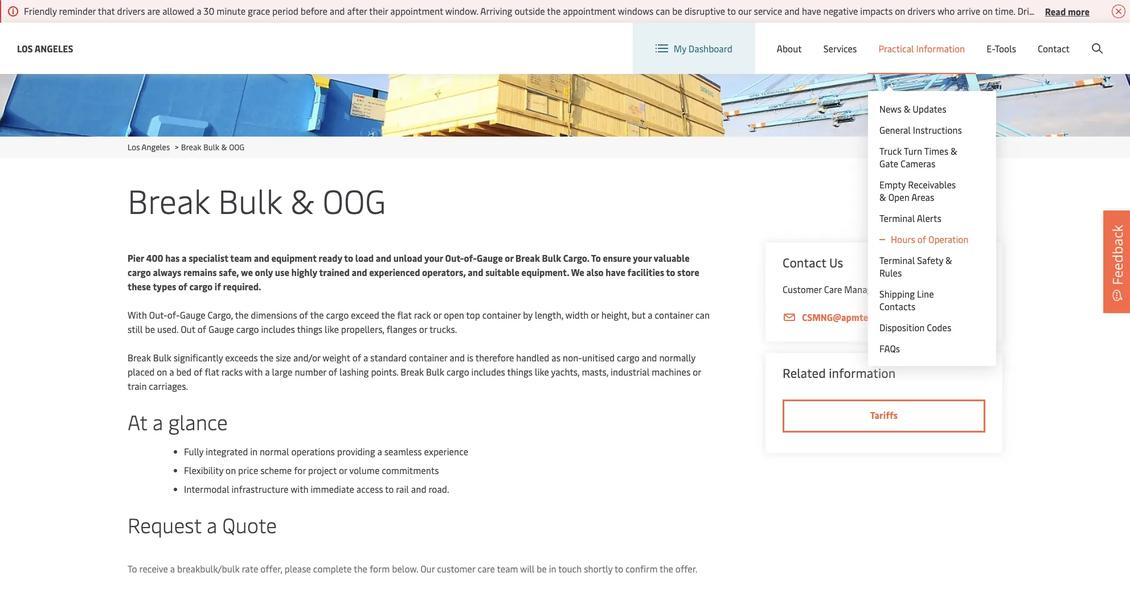 Task type: locate. For each thing, give the bounding box(es) containing it.
0 horizontal spatial team
[[230, 252, 252, 264]]

and up experienced
[[376, 252, 392, 264]]

of right the hours
[[918, 233, 927, 246]]

rules
[[880, 267, 903, 279]]

1 vertical spatial contact
[[783, 254, 827, 271]]

los angeles link down friendly
[[17, 41, 73, 56]]

1 horizontal spatial team
[[497, 563, 518, 576]]

0 horizontal spatial be
[[145, 323, 155, 336]]

team left will
[[497, 563, 518, 576]]

0 vertical spatial contact
[[1038, 42, 1070, 55]]

pier 400 has a specialist team and equipment ready to load and unload your out-of-gauge or break bulk cargo. to ensure your valuable cargo always remains safe, we only use highly trained and experienced operators, and suitable equipment. we also have facilities to store these types of cargo if required.
[[128, 252, 700, 293]]

fully integrated in normal operations providing a seamless experience
[[184, 446, 469, 458]]

in up price
[[250, 446, 258, 458]]

your up facilities
[[633, 252, 652, 264]]

1 horizontal spatial have
[[802, 5, 821, 17]]

1 horizontal spatial arrive
[[1068, 5, 1091, 17]]

to
[[591, 252, 601, 264], [128, 563, 137, 576]]

break bulk image
[[0, 0, 1131, 137]]

0 horizontal spatial like
[[325, 323, 339, 336]]

project
[[308, 464, 337, 477]]

of- inside pier 400 has a specialist team and equipment ready to load and unload your out-of-gauge or break bulk cargo. to ensure your valuable cargo always remains safe, we only use highly trained and experienced operators, and suitable equipment. we also have facilities to store these types of cargo if required.
[[464, 252, 477, 264]]

on up carriages.
[[157, 366, 167, 378]]

0 vertical spatial of-
[[464, 252, 477, 264]]

outside
[[515, 5, 545, 17], [1094, 5, 1124, 17]]

open
[[889, 191, 910, 203]]

arrive right who
[[957, 5, 981, 17]]

minute
[[217, 5, 246, 17]]

practical information
[[879, 42, 965, 55]]

1 vertical spatial angeles
[[142, 142, 170, 153]]

required.
[[223, 280, 261, 293]]

terminal alerts
[[880, 212, 942, 225]]

container down "trucks."
[[409, 352, 448, 364]]

0 horizontal spatial that
[[98, 5, 115, 17]]

1 vertical spatial be
[[145, 323, 155, 336]]

0 horizontal spatial your
[[424, 252, 443, 264]]

2 vertical spatial be
[[537, 563, 547, 576]]

or up suitable
[[505, 252, 514, 264]]

0 vertical spatial includes
[[261, 323, 295, 336]]

container left by
[[483, 309, 521, 321]]

0 vertical spatial to
[[591, 252, 601, 264]]

oog
[[229, 142, 245, 153], [323, 178, 386, 223]]

1 horizontal spatial drivers
[[908, 5, 936, 17]]

things up and/or
[[297, 323, 323, 336]]

on inside break bulk significantly exceeds the size and/or weight of a standard container and is therefore handled as non-unitised cargo and normally placed on a bed of flat racks with a large number of lashing points. break bulk cargo includes things like yachts, masts, industrial machines or train carriages.
[[157, 366, 167, 378]]

to down 'valuable'
[[666, 266, 676, 279]]

contact for contact us
[[783, 254, 827, 271]]

1 vertical spatial like
[[535, 366, 549, 378]]

be right will
[[537, 563, 547, 576]]

0 horizontal spatial contact
[[783, 254, 827, 271]]

e-tools button
[[987, 23, 1017, 74]]

1 horizontal spatial in
[[549, 563, 556, 576]]

of right dimensions
[[300, 309, 308, 321]]

a left bed
[[169, 366, 174, 378]]

flat down significantly
[[205, 366, 219, 378]]

line
[[918, 288, 935, 300]]

have down ensure
[[606, 266, 626, 279]]

1 vertical spatial oog
[[323, 178, 386, 223]]

1 terminal from the top
[[880, 212, 916, 225]]

a right has
[[182, 252, 187, 264]]

1 vertical spatial things
[[507, 366, 533, 378]]

as
[[552, 352, 561, 364]]

at
[[128, 408, 147, 436]]

0 horizontal spatial outside
[[515, 5, 545, 17]]

1 horizontal spatial with
[[291, 483, 309, 496]]

los left >
[[128, 142, 140, 153]]

to left rail
[[385, 483, 394, 496]]

unload
[[394, 252, 423, 264]]

0 horizontal spatial container
[[409, 352, 448, 364]]

rate
[[242, 563, 258, 576]]

0 horizontal spatial arrive
[[957, 5, 981, 17]]

gauge inside pier 400 has a specialist team and equipment ready to load and unload your out-of-gauge or break bulk cargo. to ensure your valuable cargo always remains safe, we only use highly trained and experienced operators, and suitable equipment. we also have facilities to store these types of cargo if required.
[[477, 252, 503, 264]]

with out-of-gauge cargo, the dimensions of the cargo exceed the flat rack or open top container by length, width or height, but a container can still be used. out of gauge cargo includes things like propellers, flanges or trucks.
[[128, 309, 710, 336]]

2 appointment from the left
[[563, 5, 616, 17]]

and right "service"
[[785, 5, 800, 17]]

0 horizontal spatial with
[[245, 366, 263, 378]]

or right project
[[339, 464, 347, 477]]

0 vertical spatial like
[[325, 323, 339, 336]]

0 horizontal spatial to
[[128, 563, 137, 576]]

angeles left >
[[142, 142, 170, 153]]

negative
[[824, 5, 858, 17]]

size
[[276, 352, 291, 364]]

includes down therefore
[[472, 366, 505, 378]]

allowed
[[162, 5, 194, 17]]

break up the equipment.
[[516, 252, 540, 264]]

with down for
[[291, 483, 309, 496]]

1 horizontal spatial los angeles link
[[128, 142, 170, 153]]

cargo.
[[563, 252, 590, 264]]

of right out
[[198, 323, 206, 336]]

on left price
[[226, 464, 236, 477]]

0 vertical spatial los
[[17, 42, 33, 54]]

0 horizontal spatial in
[[250, 446, 258, 458]]

specialist
[[189, 252, 228, 264]]

request
[[128, 511, 202, 539]]

therefore
[[476, 352, 514, 364]]

1 horizontal spatial appointment
[[563, 5, 616, 17]]

terminal inside terminal safety & rules
[[880, 254, 916, 267]]

1 horizontal spatial be
[[537, 563, 547, 576]]

0 horizontal spatial includes
[[261, 323, 295, 336]]

out- up "operators," on the left top of the page
[[445, 252, 464, 264]]

1 vertical spatial team
[[497, 563, 518, 576]]

login / create account
[[1017, 33, 1109, 46]]

of right types
[[178, 280, 187, 293]]

open
[[444, 309, 464, 321]]

gauge down cargo, at left
[[209, 323, 234, 336]]

0 vertical spatial los angeles link
[[17, 41, 73, 56]]

or inside pier 400 has a specialist team and equipment ready to load and unload your out-of-gauge or break bulk cargo. to ensure your valuable cargo always remains safe, we only use highly trained and experienced operators, and suitable equipment. we also have facilities to store these types of cargo if required.
[[505, 252, 514, 264]]

flexibility on price scheme for project or volume commitments
[[184, 464, 439, 477]]

like up the weight
[[325, 323, 339, 336]]

also
[[587, 266, 604, 279]]

disposition codes
[[880, 321, 952, 334]]

things down the handled
[[507, 366, 533, 378]]

0 horizontal spatial los
[[17, 42, 33, 54]]

equipment
[[272, 252, 317, 264]]

0 horizontal spatial flat
[[205, 366, 219, 378]]

appointment left windows
[[563, 5, 616, 17]]

always
[[153, 266, 181, 279]]

1 horizontal spatial that
[[1049, 5, 1066, 17]]

1 vertical spatial los
[[128, 142, 140, 153]]

appointment right their
[[391, 5, 443, 17]]

1 horizontal spatial of-
[[464, 252, 477, 264]]

of up "lashing" on the bottom of page
[[353, 352, 361, 364]]

team up we at the top left
[[230, 252, 252, 264]]

1 horizontal spatial out-
[[445, 252, 464, 264]]

their
[[369, 5, 388, 17]]

of right bed
[[194, 366, 203, 378]]

includes
[[261, 323, 295, 336], [472, 366, 505, 378]]

immediate
[[311, 483, 354, 496]]

0 horizontal spatial of-
[[167, 309, 180, 321]]

0 vertical spatial team
[[230, 252, 252, 264]]

angeles down friendly
[[35, 42, 73, 54]]

be
[[673, 5, 683, 17], [145, 323, 155, 336], [537, 563, 547, 576]]

out- inside the with out-of-gauge cargo, the dimensions of the cargo exceed the flat rack or open top container by length, width or height, but a container can still be used. out of gauge cargo includes things like propellers, flanges or trucks.
[[149, 309, 167, 321]]

your up "operators," on the left top of the page
[[424, 252, 443, 264]]

1 vertical spatial to
[[128, 563, 137, 576]]

1 horizontal spatial like
[[535, 366, 549, 378]]

0 vertical spatial out-
[[445, 252, 464, 264]]

be inside the with out-of-gauge cargo, the dimensions of the cargo exceed the flat rack or open top container by length, width or height, but a container can still be used. out of gauge cargo includes things like propellers, flanges or trucks.
[[145, 323, 155, 336]]

1 vertical spatial los angeles link
[[128, 142, 170, 153]]

outside left th
[[1094, 5, 1124, 17]]

0 horizontal spatial appointment
[[391, 5, 443, 17]]

1 vertical spatial can
[[696, 309, 710, 321]]

2 horizontal spatial gauge
[[477, 252, 503, 264]]

be right still
[[145, 323, 155, 336]]

practical information button
[[879, 23, 965, 74]]

break bulk significantly exceeds the size and/or weight of a standard container and is therefore handled as non-unitised cargo and normally placed on a bed of flat racks with a large number of lashing points. break bulk cargo includes things like yachts, masts, industrial machines or train carriages.
[[128, 352, 701, 393]]

1 horizontal spatial to
[[591, 252, 601, 264]]

los angeles link
[[17, 41, 73, 56], [128, 142, 170, 153]]

0 vertical spatial with
[[245, 366, 263, 378]]

a up "lashing" on the bottom of page
[[363, 352, 368, 364]]

cargo up these
[[128, 266, 151, 279]]

in left touch
[[549, 563, 556, 576]]

1 horizontal spatial outside
[[1094, 5, 1124, 17]]

integrated
[[206, 446, 248, 458]]

1 horizontal spatial flat
[[397, 309, 412, 321]]

yachts,
[[551, 366, 580, 378]]

team
[[230, 252, 252, 264], [497, 563, 518, 576]]

your
[[424, 252, 443, 264], [633, 252, 652, 264]]

0 horizontal spatial things
[[297, 323, 323, 336]]

hours of operation link
[[880, 233, 974, 246]]

2 vertical spatial gauge
[[209, 323, 234, 336]]

or down normally
[[693, 366, 701, 378]]

1 outside from the left
[[515, 5, 545, 17]]

terminal down open at the right top of page
[[880, 212, 916, 225]]

exceeds
[[225, 352, 258, 364]]

gauge up suitable
[[477, 252, 503, 264]]

2 terminal from the top
[[880, 254, 916, 267]]

things inside the with out-of-gauge cargo, the dimensions of the cargo exceed the flat rack or open top container by length, width or height, but a container can still be used. out of gauge cargo includes things like propellers, flanges or trucks.
[[297, 323, 323, 336]]

empty receivables & open areas
[[880, 178, 957, 203]]

1 vertical spatial terminal
[[880, 254, 916, 267]]

to left receive on the left of the page
[[128, 563, 137, 576]]

1 horizontal spatial your
[[633, 252, 652, 264]]

placed
[[128, 366, 155, 378]]

can down store
[[696, 309, 710, 321]]

0 horizontal spatial drivers
[[117, 5, 145, 17]]

by
[[523, 309, 533, 321]]

of- up "operators," on the left top of the page
[[464, 252, 477, 264]]

1 horizontal spatial container
[[483, 309, 521, 321]]

& inside truck turn times & gate cameras
[[951, 145, 958, 157]]

contact for contact
[[1038, 42, 1070, 55]]

and left suitable
[[468, 266, 484, 279]]

login
[[1017, 33, 1039, 46]]

normal
[[260, 446, 289, 458]]

bulk
[[203, 142, 219, 153], [218, 178, 282, 223], [542, 252, 561, 264], [153, 352, 171, 364], [426, 366, 444, 378]]

gate
[[880, 157, 899, 170]]

only
[[255, 266, 273, 279]]

1 vertical spatial out-
[[149, 309, 167, 321]]

break up placed
[[128, 352, 151, 364]]

can right windows
[[656, 5, 670, 17]]

we
[[241, 266, 253, 279]]

0 horizontal spatial out-
[[149, 309, 167, 321]]

0 vertical spatial oog
[[229, 142, 245, 153]]

below.
[[392, 563, 418, 576]]

0 vertical spatial flat
[[397, 309, 412, 321]]

that left more
[[1049, 5, 1066, 17]]

of- up used.
[[167, 309, 180, 321]]

and up only
[[254, 252, 270, 264]]

be left disruptive
[[673, 5, 683, 17]]

& inside terminal safety & rules
[[946, 254, 953, 267]]

includes inside break bulk significantly exceeds the size and/or weight of a standard container and is therefore handled as non-unitised cargo and normally placed on a bed of flat racks with a large number of lashing points. break bulk cargo includes things like yachts, masts, industrial machines or train carriages.
[[472, 366, 505, 378]]

drivers left are
[[117, 5, 145, 17]]

1 horizontal spatial contact
[[1038, 42, 1070, 55]]

with down exceeds
[[245, 366, 263, 378]]

0 vertical spatial gauge
[[477, 252, 503, 264]]

we
[[571, 266, 585, 279]]

or right rack
[[433, 309, 442, 321]]

0 vertical spatial have
[[802, 5, 821, 17]]

/
[[1041, 33, 1045, 46]]

things
[[297, 323, 323, 336], [507, 366, 533, 378]]

1 vertical spatial of-
[[167, 309, 180, 321]]

1 vertical spatial gauge
[[180, 309, 206, 321]]

flanges
[[387, 323, 417, 336]]

angeles for los angeles > break bulk & oog
[[142, 142, 170, 153]]

with
[[245, 366, 263, 378], [291, 483, 309, 496]]

0 horizontal spatial oog
[[229, 142, 245, 153]]

more
[[1068, 5, 1090, 17]]

0 vertical spatial terminal
[[880, 212, 916, 225]]

on right impacts
[[895, 5, 906, 17]]

read more
[[1046, 5, 1090, 17]]

1 horizontal spatial can
[[696, 309, 710, 321]]

csmng@apmterminals.com
[[802, 311, 920, 324]]

if
[[215, 280, 221, 293]]

1 vertical spatial with
[[291, 483, 309, 496]]

1 horizontal spatial includes
[[472, 366, 505, 378]]

out- up used.
[[149, 309, 167, 321]]

los down friendly
[[17, 42, 33, 54]]

operators,
[[422, 266, 466, 279]]

terminal down the hours
[[880, 254, 916, 267]]

1 vertical spatial have
[[606, 266, 626, 279]]

angeles
[[35, 42, 73, 54], [142, 142, 170, 153]]

reminder
[[59, 5, 96, 17]]

carriages.
[[149, 380, 188, 393]]

points.
[[371, 366, 398, 378]]

gauge up out
[[180, 309, 206, 321]]

0 vertical spatial can
[[656, 5, 670, 17]]

0 horizontal spatial los angeles link
[[17, 41, 73, 56]]

includes down dimensions
[[261, 323, 295, 336]]

0 vertical spatial things
[[297, 323, 323, 336]]

on left time.
[[983, 5, 993, 17]]

1 horizontal spatial los
[[128, 142, 140, 153]]

1 horizontal spatial angeles
[[142, 142, 170, 153]]

to up also
[[591, 252, 601, 264]]

of
[[918, 233, 927, 246], [178, 280, 187, 293], [300, 309, 308, 321], [198, 323, 206, 336], [353, 352, 361, 364], [194, 366, 203, 378], [329, 366, 337, 378]]

angeles inside "los angeles" link
[[35, 42, 73, 54]]

or right 'width'
[[591, 309, 599, 321]]

like down the handled
[[535, 366, 549, 378]]

about
[[777, 42, 802, 55]]

break bulk & oog
[[128, 178, 386, 223]]

truck turn times & gate cameras link
[[880, 145, 963, 170]]

los angeles
[[17, 42, 73, 54]]

appointment
[[391, 5, 443, 17], [563, 5, 616, 17]]

container right but
[[655, 309, 693, 321]]

flat inside break bulk significantly exceeds the size and/or weight of a standard container and is therefore handled as non-unitised cargo and normally placed on a bed of flat racks with a large number of lashing points. break bulk cargo includes things like yachts, masts, industrial machines or train carriages.
[[205, 366, 219, 378]]

customer
[[783, 283, 822, 296]]

care
[[478, 563, 495, 576]]

and left is
[[450, 352, 465, 364]]

1 horizontal spatial things
[[507, 366, 533, 378]]

intermodal infrastructure with immediate access to rail and road.
[[184, 483, 449, 496]]

0 vertical spatial be
[[673, 5, 683, 17]]

0 horizontal spatial can
[[656, 5, 670, 17]]

arrive right "read"
[[1068, 5, 1091, 17]]

a left large
[[265, 366, 270, 378]]

0 horizontal spatial have
[[606, 266, 626, 279]]

0 vertical spatial angeles
[[35, 42, 73, 54]]

0 horizontal spatial angeles
[[35, 42, 73, 54]]

dimensions
[[251, 309, 297, 321]]

los angeles link left >
[[128, 142, 170, 153]]

includes inside the with out-of-gauge cargo, the dimensions of the cargo exceed the flat rack or open top container by length, width or height, but a container can still be used. out of gauge cargo includes things like propellers, flanges or trucks.
[[261, 323, 295, 336]]

flat up flanges
[[397, 309, 412, 321]]

2 horizontal spatial be
[[673, 5, 683, 17]]

has
[[165, 252, 180, 264]]

1 vertical spatial in
[[549, 563, 556, 576]]

1 vertical spatial includes
[[472, 366, 505, 378]]

switch
[[810, 33, 837, 46]]

login / create account link
[[996, 23, 1109, 56]]

have inside pier 400 has a specialist team and equipment ready to load and unload your out-of-gauge or break bulk cargo. to ensure your valuable cargo always remains safe, we only use highly trained and experienced operators, and suitable equipment. we also have facilities to store these types of cargo if required.
[[606, 266, 626, 279]]

2 arrive from the left
[[1068, 5, 1091, 17]]

and up industrial
[[642, 352, 657, 364]]

receive
[[139, 563, 168, 576]]

outside right arriving
[[515, 5, 545, 17]]

1 vertical spatial flat
[[205, 366, 219, 378]]



Task type: describe. For each thing, give the bounding box(es) containing it.
tariffs link
[[783, 400, 986, 433]]

time.
[[995, 5, 1016, 17]]

news & updates link
[[880, 103, 963, 115]]

to right shortly
[[615, 563, 624, 576]]

please
[[285, 563, 311, 576]]

significantly
[[174, 352, 223, 364]]

cargo left exceed
[[326, 309, 349, 321]]

container inside break bulk significantly exceeds the size and/or weight of a standard container and is therefore handled as non-unitised cargo and normally placed on a bed of flat racks with a large number of lashing points. break bulk cargo includes things like yachts, masts, industrial machines or train carriages.
[[409, 352, 448, 364]]

terminal safety & rules link
[[880, 254, 963, 279]]

feedback button
[[1104, 210, 1131, 313]]

can inside the with out-of-gauge cargo, the dimensions of the cargo exceed the flat rack or open top container by length, width or height, but a container can still be used. out of gauge cargo includes things like propellers, flanges or trucks.
[[696, 309, 710, 321]]

break down >
[[128, 178, 210, 223]]

management
[[845, 283, 899, 296]]

form
[[370, 563, 390, 576]]

shipping line contacts
[[880, 288, 935, 313]]

friendly reminder that drivers are allowed a 30 minute grace period before and after their appointment window. arriving outside the appointment windows can be disruptive to our service and have negative impacts on drivers who arrive on time. drivers that arrive outside th
[[24, 5, 1131, 17]]

times
[[925, 145, 949, 157]]

bulk inside pier 400 has a specialist team and equipment ready to load and unload your out-of-gauge or break bulk cargo. to ensure your valuable cargo always remains safe, we only use highly trained and experienced operators, and suitable equipment. we also have facilities to store these types of cargo if required.
[[542, 252, 561, 264]]

los for los angeles > break bulk & oog
[[128, 142, 140, 153]]

terminal for terminal alerts
[[880, 212, 916, 225]]

machines
[[652, 366, 691, 378]]

safe,
[[219, 266, 239, 279]]

related
[[783, 365, 826, 382]]

store
[[678, 266, 700, 279]]

1 that from the left
[[98, 5, 115, 17]]

top
[[466, 309, 480, 321]]

read more button
[[1046, 4, 1090, 18]]

disposition
[[880, 321, 925, 334]]

1 arrive from the left
[[957, 5, 981, 17]]

length,
[[535, 309, 564, 321]]

number
[[295, 366, 326, 378]]

safety
[[918, 254, 944, 267]]

disruptive
[[685, 5, 725, 17]]

2 that from the left
[[1049, 5, 1066, 17]]

with inside break bulk significantly exceeds the size and/or weight of a standard container and is therefore handled as non-unitised cargo and normally placed on a bed of flat racks with a large number of lashing points. break bulk cargo includes things like yachts, masts, industrial machines or train carriages.
[[245, 366, 263, 378]]

break right >
[[181, 142, 201, 153]]

road.
[[429, 483, 449, 496]]

with
[[128, 309, 147, 321]]

2 drivers from the left
[[908, 5, 936, 17]]

and left after
[[330, 5, 345, 17]]

create
[[1047, 33, 1073, 46]]

to left our
[[728, 5, 736, 17]]

services
[[824, 42, 857, 55]]

account
[[1075, 33, 1109, 46]]

customer care management team
[[783, 283, 923, 296]]

disposition codes link
[[880, 321, 963, 334]]

after
[[347, 5, 367, 17]]

of down the weight
[[329, 366, 337, 378]]

a left "seamless"
[[378, 446, 382, 458]]

>
[[175, 142, 179, 153]]

los for los angeles
[[17, 42, 33, 54]]

team inside pier 400 has a specialist team and equipment ready to load and unload your out-of-gauge or break bulk cargo. to ensure your valuable cargo always remains safe, we only use highly trained and experienced operators, and suitable equipment. we also have facilities to store these types of cargo if required.
[[230, 252, 252, 264]]

remains
[[183, 266, 217, 279]]

seamless
[[384, 446, 422, 458]]

bed
[[176, 366, 192, 378]]

codes
[[927, 321, 952, 334]]

faqs link
[[880, 342, 963, 355]]

like inside break bulk significantly exceeds the size and/or weight of a standard container and is therefore handled as non-unitised cargo and normally placed on a bed of flat racks with a large number of lashing points. break bulk cargo includes things like yachts, masts, industrial machines or train carriages.
[[535, 366, 549, 378]]

1 horizontal spatial gauge
[[209, 323, 234, 336]]

e-tools
[[987, 42, 1017, 55]]

contact button
[[1038, 23, 1070, 74]]

service
[[754, 5, 783, 17]]

1 horizontal spatial oog
[[323, 178, 386, 223]]

of- inside the with out-of-gauge cargo, the dimensions of the cargo exceed the flat rack or open top container by length, width or height, but a container can still be used. out of gauge cargo includes things like propellers, flanges or trucks.
[[167, 309, 180, 321]]

a left 30
[[197, 5, 201, 17]]

who
[[938, 5, 955, 17]]

these
[[128, 280, 151, 293]]

a right receive on the left of the page
[[170, 563, 175, 576]]

alerts
[[918, 212, 942, 225]]

break right points.
[[401, 366, 424, 378]]

and right rail
[[411, 483, 427, 496]]

a right at
[[153, 408, 163, 436]]

0 horizontal spatial gauge
[[180, 309, 206, 321]]

2 outside from the left
[[1094, 5, 1124, 17]]

our
[[738, 5, 752, 17]]

lashing
[[340, 366, 369, 378]]

angeles for los angeles
[[35, 42, 73, 54]]

like inside the with out-of-gauge cargo, the dimensions of the cargo exceed the flat rack or open top container by length, width or height, but a container can still be used. out of gauge cargo includes things like propellers, flanges or trucks.
[[325, 323, 339, 336]]

updates
[[913, 103, 947, 115]]

close alert image
[[1112, 5, 1126, 18]]

flexibility
[[184, 464, 223, 477]]

standard
[[370, 352, 407, 364]]

weight
[[323, 352, 350, 364]]

equipment.
[[522, 266, 569, 279]]

1 drivers from the left
[[117, 5, 145, 17]]

windows
[[618, 5, 654, 17]]

operation
[[929, 233, 969, 246]]

width
[[566, 309, 589, 321]]

to receive a breakbulk/bulk rate offer, please complete the form below. our customer care team will be in touch shortly to confirm the offer.
[[128, 563, 698, 576]]

pier
[[128, 252, 144, 264]]

terminal alerts link
[[880, 212, 963, 225]]

used.
[[157, 323, 179, 336]]

of inside pier 400 has a specialist team and equipment ready to load and unload your out-of-gauge or break bulk cargo. to ensure your valuable cargo always remains safe, we only use highly trained and experienced operators, and suitable equipment. we also have facilities to store these types of cargo if required.
[[178, 280, 187, 293]]

fully
[[184, 446, 204, 458]]

services button
[[824, 23, 857, 74]]

areas
[[912, 191, 935, 203]]

global menu
[[911, 33, 963, 46]]

global
[[911, 33, 937, 46]]

non-
[[563, 352, 582, 364]]

to left load
[[344, 252, 353, 264]]

confirm
[[626, 563, 658, 576]]

th
[[1126, 5, 1131, 17]]

1 your from the left
[[424, 252, 443, 264]]

out
[[181, 323, 195, 336]]

break inside pier 400 has a specialist team and equipment ready to load and unload your out-of-gauge or break bulk cargo. to ensure your valuable cargo always remains safe, we only use highly trained and experienced operators, and suitable equipment. we also have facilities to store these types of cargo if required.
[[516, 252, 540, 264]]

are
[[147, 5, 160, 17]]

400
[[146, 252, 163, 264]]

1 appointment from the left
[[391, 5, 443, 17]]

0 vertical spatial in
[[250, 446, 258, 458]]

out- inside pier 400 has a specialist team and equipment ready to load and unload your out-of-gauge or break bulk cargo. to ensure your valuable cargo always remains safe, we only use highly trained and experienced operators, and suitable equipment. we also have facilities to store these types of cargo if required.
[[445, 252, 464, 264]]

a inside the with out-of-gauge cargo, the dimensions of the cargo exceed the flat rack or open top container by length, width or height, but a container can still be used. out of gauge cargo includes things like propellers, flanges or trucks.
[[648, 309, 653, 321]]

impacts
[[861, 5, 893, 17]]

to inside pier 400 has a specialist team and equipment ready to load and unload your out-of-gauge or break bulk cargo. to ensure your valuable cargo always remains safe, we only use highly trained and experienced operators, and suitable equipment. we also have facilities to store these types of cargo if required.
[[591, 252, 601, 264]]

2 your from the left
[[633, 252, 652, 264]]

exceed
[[351, 309, 379, 321]]

terminal for terminal safety & rules
[[880, 254, 916, 267]]

cargo up exceeds
[[236, 323, 259, 336]]

us
[[830, 254, 844, 271]]

and/or
[[293, 352, 321, 364]]

a inside pier 400 has a specialist team and equipment ready to load and unload your out-of-gauge or break bulk cargo. to ensure your valuable cargo always remains safe, we only use highly trained and experienced operators, and suitable equipment. we also have facilities to store these types of cargo if required.
[[182, 252, 187, 264]]

2 horizontal spatial container
[[655, 309, 693, 321]]

hours of operation
[[891, 233, 969, 246]]

cargo up industrial
[[617, 352, 640, 364]]

or inside break bulk significantly exceeds the size and/or weight of a standard container and is therefore handled as non-unitised cargo and normally placed on a bed of flat racks with a large number of lashing points. break bulk cargo includes things like yachts, masts, industrial machines or train carriages.
[[693, 366, 701, 378]]

load
[[355, 252, 374, 264]]

offer,
[[261, 563, 282, 576]]

propellers,
[[341, 323, 385, 336]]

a down intermodal
[[207, 511, 217, 539]]

flat inside the with out-of-gauge cargo, the dimensions of the cargo exceed the flat rack or open top container by length, width or height, but a container can still be used. out of gauge cargo includes things like propellers, flanges or trucks.
[[397, 309, 412, 321]]

contacts
[[880, 300, 916, 313]]

the inside break bulk significantly exceeds the size and/or weight of a standard container and is therefore handled as non-unitised cargo and normally placed on a bed of flat racks with a large number of lashing points. break bulk cargo includes things like yachts, masts, industrial machines or train carriages.
[[260, 352, 274, 364]]

and down load
[[352, 266, 367, 279]]

switch location
[[810, 33, 874, 46]]

or down rack
[[419, 323, 428, 336]]

things inside break bulk significantly exceeds the size and/or weight of a standard container and is therefore handled as non-unitised cargo and normally placed on a bed of flat racks with a large number of lashing points. break bulk cargo includes things like yachts, masts, industrial machines or train carriages.
[[507, 366, 533, 378]]

touch
[[559, 563, 582, 576]]

cargo down remains
[[189, 280, 213, 293]]

use
[[275, 266, 289, 279]]

related information
[[783, 365, 896, 382]]

customer
[[437, 563, 476, 576]]

handled
[[516, 352, 550, 364]]

rack
[[414, 309, 431, 321]]

& inside empty receivables & open areas
[[880, 191, 887, 203]]

hours
[[891, 233, 916, 246]]

cargo down is
[[447, 366, 469, 378]]



Task type: vqa. For each thing, say whether or not it's contained in the screenshot.
Menu
yes



